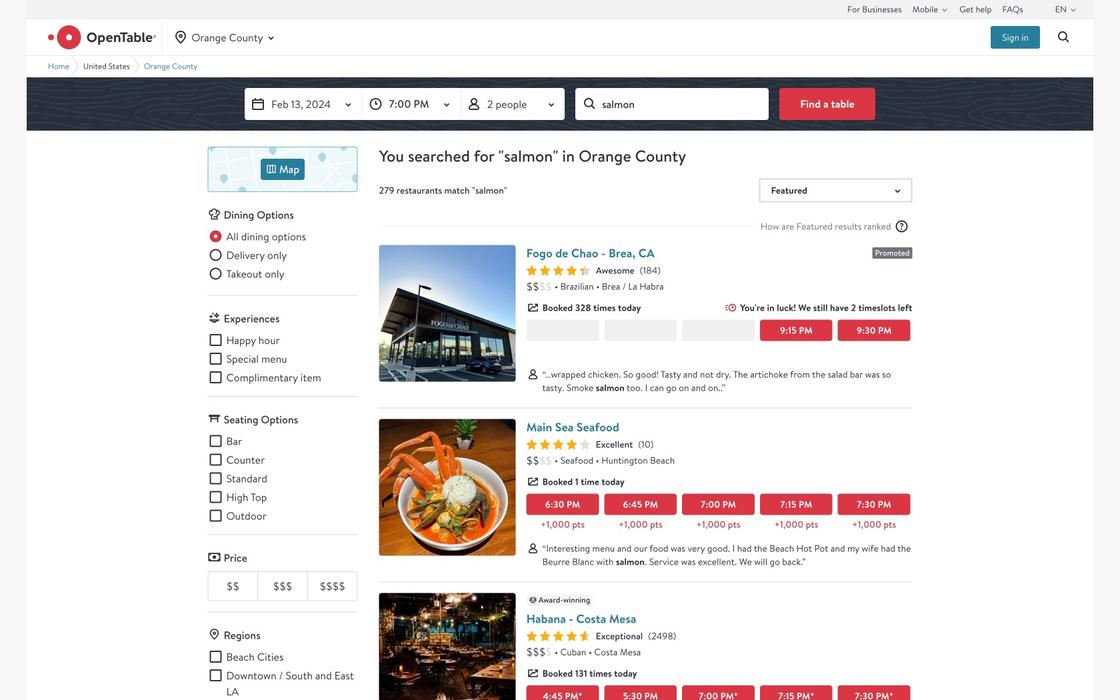 Task type: vqa. For each thing, say whether or not it's contained in the screenshot.
'4.8 stars' image to the middle
no



Task type: describe. For each thing, give the bounding box(es) containing it.
opentable logo image
[[48, 25, 156, 49]]

a photo of main sea seafood restaurant image
[[379, 419, 516, 556]]

3 group from the top
[[208, 433, 358, 524]]

a photo of fogo de chao - brea, ca restaurant image
[[379, 245, 516, 382]]

2 group from the top
[[208, 332, 358, 386]]



Task type: locate. For each thing, give the bounding box(es) containing it.
4 group from the top
[[208, 649, 358, 701]]

1 group from the top
[[208, 229, 358, 285]]

none radio inside group
[[208, 229, 306, 245]]

4.7 stars image
[[527, 631, 591, 642]]

None field
[[576, 88, 769, 120]]

4 stars image
[[527, 439, 591, 450]]

Please input a Location, Restaurant or Cuisine field
[[576, 88, 769, 120]]

a photo of habana - costa mesa restaurant image
[[379, 594, 516, 701]]

group
[[208, 229, 358, 285], [208, 332, 358, 386], [208, 433, 358, 524], [208, 649, 358, 701]]

None radio
[[208, 229, 306, 245]]

None radio
[[208, 247, 287, 263], [208, 266, 285, 282], [208, 247, 287, 263], [208, 266, 285, 282]]

4.2 stars image
[[527, 265, 591, 276]]



